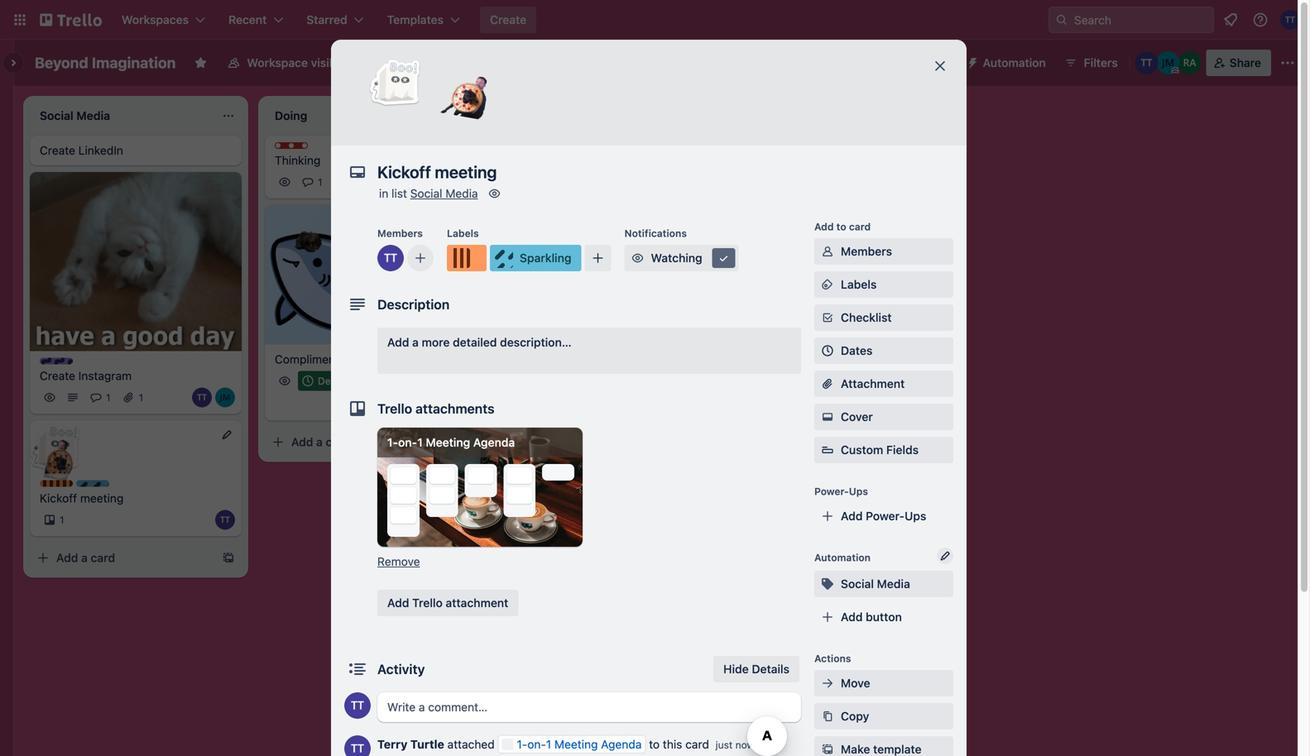 Task type: describe. For each thing, give the bounding box(es) containing it.
custom fields button
[[815, 442, 954, 459]]

1 down kickoff
[[60, 515, 64, 526]]

1 vertical spatial terry turtle (terryturtle) image
[[377, 245, 404, 272]]

actions
[[815, 653, 851, 665]]

remove link
[[377, 555, 420, 569]]

Board name text field
[[26, 50, 184, 76]]

add a card button for create from template… image
[[500, 320, 685, 347]]

automation inside button
[[983, 56, 1046, 70]]

attachment
[[446, 596, 509, 610]]

social media button
[[815, 571, 954, 598]]

edit card image
[[220, 429, 233, 442]]

0 vertical spatial 1-on-1 meeting agenda link
[[377, 428, 583, 547]]

0 horizontal spatial to
[[649, 738, 660, 752]]

attached
[[448, 738, 495, 752]]

linkedin
[[78, 144, 123, 157]]

description…
[[500, 336, 572, 349]]

add members to card image
[[414, 250, 427, 267]]

visible
[[311, 56, 346, 70]]

0 vertical spatial trello
[[377, 401, 412, 417]]

1 vertical spatial members
[[841, 245, 892, 258]]

now
[[736, 740, 755, 751]]

beyond imagination
[[35, 54, 176, 72]]

0 vertical spatial members
[[377, 228, 423, 239]]

social media
[[841, 577, 910, 591]]

1-on-1 meeting agenda inside button
[[517, 738, 642, 752]]

meeting inside button
[[555, 738, 598, 752]]

add to card
[[815, 221, 871, 233]]

1 vertical spatial color: orange, title: none image
[[40, 481, 73, 487]]

31
[[339, 375, 350, 387]]

custom fields
[[841, 443, 919, 457]]

add down dec 31 option
[[291, 435, 313, 449]]

workspace
[[247, 56, 308, 70]]

sm image inside social media button
[[820, 576, 836, 593]]

move link
[[815, 671, 954, 697]]

compliment the chef link
[[275, 351, 467, 368]]

power- inside add power-ups link
[[866, 510, 905, 523]]

sm image inside cover link
[[820, 409, 836, 426]]

pete ghost image
[[369, 56, 422, 109]]

0 vertical spatial color: orange, title: none image
[[447, 245, 487, 272]]

create button
[[480, 7, 537, 33]]

1 vertical spatial sparkling
[[93, 482, 138, 493]]

2 vertical spatial ups
[[905, 510, 927, 523]]

add trello attachment button
[[377, 590, 518, 617]]

create linkedin
[[40, 144, 123, 157]]

0 horizontal spatial create from template… image
[[222, 552, 235, 565]]

ruby anderson (rubyanderson7) image for the right jeremy miller (jeremymiller198) icon
[[450, 394, 470, 414]]

members link
[[815, 238, 954, 265]]

board
[[387, 56, 420, 70]]

terry turtle attached
[[377, 738, 498, 752]]

watching button
[[625, 245, 739, 272]]

copy
[[841, 710, 869, 724]]

power-ups button
[[853, 50, 957, 76]]

beyond
[[35, 54, 88, 72]]

compliment
[[275, 353, 339, 366]]

card for the leftmost create from template… icon
[[91, 551, 115, 565]]

add a more detailed description…
[[387, 336, 572, 349]]

trello inside button
[[412, 596, 443, 610]]

0 horizontal spatial media
[[446, 187, 478, 200]]

move
[[841, 677, 871, 690]]

copy link
[[815, 704, 954, 730]]

sm image for automation
[[960, 50, 983, 73]]

Dec 31 checkbox
[[298, 371, 355, 391]]

attachment
[[841, 377, 905, 391]]

a for add a card button associated with create from template… image
[[551, 326, 558, 340]]

fields
[[887, 443, 919, 457]]

sm image for move
[[820, 676, 836, 692]]

chef
[[363, 353, 388, 366]]

kickoff
[[40, 492, 77, 506]]

filters button
[[1059, 50, 1123, 76]]

turtle
[[410, 738, 444, 752]]

just
[[716, 740, 733, 751]]

add up chef
[[387, 336, 409, 349]]

1 down the instagram
[[106, 392, 111, 404]]

watching
[[651, 251, 703, 265]]

share button
[[1207, 50, 1272, 76]]

to this card just now
[[646, 738, 755, 752]]

hide details link
[[714, 656, 800, 683]]

remove
[[377, 555, 420, 569]]

just now link
[[716, 740, 755, 751]]

hide details
[[724, 663, 790, 676]]

thinking
[[275, 154, 321, 167]]

add a card for top create from template… icon add a card button
[[291, 435, 350, 449]]

on- inside button
[[528, 738, 546, 752]]

thoughts thinking
[[275, 143, 337, 167]]

create linkedin link
[[40, 142, 232, 159]]

back to home image
[[40, 7, 102, 33]]

add a card button for the leftmost create from template… icon
[[30, 545, 215, 572]]

1 horizontal spatial labels
[[841, 278, 877, 291]]

social inside button
[[841, 577, 874, 591]]

cover link
[[815, 404, 954, 430]]

detailed
[[453, 336, 497, 349]]

meeting
[[80, 492, 124, 506]]

dates button
[[815, 338, 954, 364]]

sm image inside watching button
[[716, 250, 732, 267]]

workspace visible button
[[217, 50, 356, 76]]

compliment the chef
[[275, 353, 388, 366]]

activity
[[377, 662, 425, 678]]

add button
[[841, 611, 902, 624]]

create for create
[[490, 13, 527, 26]]

notifications
[[625, 228, 687, 239]]

terry
[[377, 738, 408, 752]]

1 vertical spatial power-
[[815, 486, 849, 498]]

kickoff meeting link
[[40, 491, 232, 507]]

add power-ups link
[[815, 503, 954, 530]]

0 horizontal spatial terry turtle (terryturtle) image
[[344, 736, 371, 757]]

button
[[866, 611, 902, 624]]

add a more detailed description… link
[[377, 328, 801, 374]]

checklist link
[[815, 305, 954, 331]]

create from template… image
[[692, 327, 705, 340]]

trello attachments
[[377, 401, 495, 417]]

ups inside button
[[925, 56, 947, 70]]

attachments
[[416, 401, 495, 417]]



Task type: locate. For each thing, give the bounding box(es) containing it.
social up add button at the bottom right of the page
[[841, 577, 874, 591]]

sm image right watching
[[716, 250, 732, 267]]

0 vertical spatial terry turtle (terryturtle) image
[[1281, 10, 1301, 30]]

more
[[422, 336, 450, 349]]

1 horizontal spatial add a card
[[291, 435, 350, 449]]

agenda
[[473, 436, 515, 450], [601, 738, 642, 752]]

sm image right social media link
[[486, 185, 503, 202]]

terry turtle (terryturtle) image right "open information menu" icon
[[1281, 10, 1301, 30]]

0 horizontal spatial social
[[410, 187, 442, 200]]

labels down social media link
[[447, 228, 479, 239]]

1 vertical spatial add a card
[[291, 435, 350, 449]]

1 inside button
[[546, 738, 552, 752]]

in list social media
[[379, 187, 478, 200]]

1 horizontal spatial sparkling
[[520, 251, 572, 265]]

0 vertical spatial media
[[446, 187, 478, 200]]

1 horizontal spatial create from template… image
[[457, 436, 470, 449]]

on- down write a comment text field
[[528, 738, 546, 752]]

add button button
[[815, 604, 954, 631]]

add up members link
[[815, 221, 834, 233]]

1 vertical spatial labels
[[841, 278, 877, 291]]

ruby anderson (rubyanderson7) image down the 'detailed'
[[450, 394, 470, 414]]

1 vertical spatial to
[[649, 738, 660, 752]]

0 vertical spatial ups
[[925, 56, 947, 70]]

0 vertical spatial create
[[490, 13, 527, 26]]

trello down chef
[[377, 401, 412, 417]]

terry turtle (terryturtle) image left 'terry'
[[344, 736, 371, 757]]

1 down write a comment text field
[[546, 738, 552, 752]]

None text field
[[369, 157, 916, 187]]

add down custom
[[841, 510, 863, 523]]

0 horizontal spatial add a card
[[56, 551, 115, 565]]

agenda down attachments
[[473, 436, 515, 450]]

imagination
[[92, 54, 176, 72]]

social right list
[[410, 187, 442, 200]]

a left "more" at the top of the page
[[412, 336, 419, 349]]

media up button
[[877, 577, 910, 591]]

ruby anderson (rubyanderson7) image left share button
[[1179, 51, 1202, 75]]

media
[[446, 187, 478, 200], [877, 577, 910, 591]]

0 horizontal spatial 1-on-1 meeting agenda
[[387, 436, 515, 450]]

0 notifications image
[[1221, 10, 1241, 30]]

2 vertical spatial add a card
[[56, 551, 115, 565]]

labels link
[[815, 272, 954, 298]]

card for top create from template… icon
[[326, 435, 350, 449]]

kickoff meeting
[[40, 492, 124, 506]]

0 horizontal spatial jeremy miller (jeremymiller198) image
[[215, 388, 235, 408]]

1 vertical spatial automation
[[815, 552, 871, 564]]

the
[[343, 353, 360, 366]]

create instagram link
[[40, 368, 232, 385]]

0 vertical spatial meeting
[[426, 436, 470, 450]]

color: orange, title: none image right add members to card icon
[[447, 245, 487, 272]]

1-on-1 meeting agenda link down attachments
[[377, 428, 583, 547]]

1 down create instagram link
[[139, 392, 143, 404]]

create for create instagram
[[40, 369, 75, 383]]

this
[[663, 738, 682, 752]]

search image
[[1055, 13, 1069, 26]]

instagram
[[78, 369, 132, 383]]

power-ups
[[886, 56, 947, 70], [815, 486, 868, 498]]

automation up social media
[[815, 552, 871, 564]]

labels
[[447, 228, 479, 239], [841, 278, 877, 291]]

thinking link
[[275, 152, 467, 169]]

labels up checklist
[[841, 278, 877, 291]]

terry turtle (terryturtle) image left add members to card icon
[[377, 245, 404, 272]]

1-on-1 meeting agenda link down write a comment text field
[[498, 736, 646, 754]]

2 horizontal spatial terry turtle (terryturtle) image
[[1281, 10, 1301, 30]]

sm image inside automation button
[[960, 50, 983, 73]]

1 horizontal spatial media
[[877, 577, 910, 591]]

sm image inside watching button
[[630, 250, 646, 267]]

1- down trello attachments
[[387, 436, 398, 450]]

board link
[[359, 50, 430, 76]]

card for create from template… image
[[561, 326, 585, 340]]

create for create linkedin
[[40, 144, 75, 157]]

0 vertical spatial 1-
[[387, 436, 398, 450]]

1-on-1 meeting agenda down write a comment text field
[[517, 738, 642, 752]]

custom
[[841, 443, 884, 457]]

1 vertical spatial agenda
[[601, 738, 642, 752]]

members
[[377, 228, 423, 239], [841, 245, 892, 258]]

0 horizontal spatial automation
[[815, 552, 871, 564]]

on-
[[398, 436, 417, 450], [528, 738, 546, 752]]

0 horizontal spatial meeting
[[426, 436, 470, 450]]

attachment button
[[815, 371, 954, 397]]

color: sky, title: "sparkling" element
[[490, 245, 582, 272], [76, 481, 138, 493]]

2 vertical spatial power-
[[866, 510, 905, 523]]

1 horizontal spatial social
[[841, 577, 874, 591]]

0 horizontal spatial add a card button
[[30, 545, 215, 572]]

color: bold red, title: "thoughts" element
[[275, 142, 337, 155]]

dec 31
[[318, 375, 350, 387]]

color: orange, title: none image
[[447, 245, 487, 272], [40, 481, 73, 487]]

agenda inside 1-on-1 meeting agenda button
[[601, 738, 642, 752]]

0 vertical spatial color: sky, title: "sparkling" element
[[490, 245, 582, 272]]

description
[[377, 297, 450, 313]]

0 horizontal spatial color: orange, title: none image
[[40, 481, 73, 487]]

members down add to card
[[841, 245, 892, 258]]

add down remove link
[[387, 596, 409, 610]]

1 horizontal spatial 1-on-1 meeting agenda
[[517, 738, 642, 752]]

add a card button for top create from template… icon
[[265, 429, 450, 456]]

filters
[[1084, 56, 1118, 70]]

sm image for checklist
[[820, 310, 836, 326]]

hide
[[724, 663, 749, 676]]

sm image inside checklist link
[[820, 310, 836, 326]]

a
[[551, 326, 558, 340], [412, 336, 419, 349], [316, 435, 323, 449], [81, 551, 88, 565]]

trello left attachment
[[412, 596, 443, 610]]

add inside button
[[841, 611, 863, 624]]

automation left the filters button
[[983, 56, 1046, 70]]

jeremy miller (jeremymiller198) image down "more" at the top of the page
[[427, 394, 447, 414]]

1 vertical spatial 1-on-1 meeting agenda link
[[498, 736, 646, 754]]

cover
[[841, 410, 873, 424]]

sm image left social media
[[820, 576, 836, 593]]

0 horizontal spatial agenda
[[473, 436, 515, 450]]

1 horizontal spatial to
[[837, 221, 847, 233]]

1
[[318, 176, 322, 188], [106, 392, 111, 404], [139, 392, 143, 404], [417, 436, 423, 450], [60, 515, 64, 526], [546, 738, 552, 752]]

1 vertical spatial 1-on-1 meeting agenda
[[517, 738, 642, 752]]

1 vertical spatial ruby anderson (rubyanderson7) image
[[450, 394, 470, 414]]

power- inside power-ups button
[[886, 56, 925, 70]]

0 vertical spatial create from template… image
[[457, 436, 470, 449]]

add power-ups
[[841, 510, 927, 523]]

ruby anderson (rubyanderson7) image for jeremy miller (jeremymiller198) image
[[1179, 51, 1202, 75]]

1 down trello attachments
[[417, 436, 423, 450]]

to left this
[[649, 738, 660, 752]]

meeting down write a comment text field
[[555, 738, 598, 752]]

0 horizontal spatial color: sky, title: "sparkling" element
[[76, 481, 138, 493]]

add a card down dec 31 option
[[291, 435, 350, 449]]

1 horizontal spatial add a card button
[[265, 429, 450, 456]]

0 horizontal spatial 1-
[[387, 436, 398, 450]]

ups
[[925, 56, 947, 70], [849, 486, 868, 498], [905, 510, 927, 523]]

dec
[[318, 375, 336, 387]]

ups down fields
[[905, 510, 927, 523]]

sm image
[[960, 50, 983, 73], [820, 243, 836, 260], [630, 250, 646, 267], [820, 276, 836, 293], [820, 310, 836, 326], [820, 676, 836, 692], [820, 709, 836, 725], [820, 742, 836, 757]]

1 horizontal spatial color: orange, title: none image
[[447, 245, 487, 272]]

agenda down write a comment text field
[[601, 738, 642, 752]]

2 horizontal spatial add a card button
[[500, 320, 685, 347]]

1-on-1 meeting agenda link
[[377, 428, 583, 547], [498, 736, 646, 754]]

1 horizontal spatial automation
[[983, 56, 1046, 70]]

add a card button
[[500, 320, 685, 347], [265, 429, 450, 456], [30, 545, 215, 572]]

power-ups inside button
[[886, 56, 947, 70]]

0 vertical spatial on-
[[398, 436, 417, 450]]

1 vertical spatial create
[[40, 144, 75, 157]]

1-on-1 meeting agenda down attachments
[[387, 436, 515, 450]]

jeremy miller (jeremymiller198) image
[[1157, 51, 1180, 75]]

1 vertical spatial trello
[[412, 596, 443, 610]]

add right the 'detailed'
[[527, 326, 548, 340]]

add trello attachment
[[387, 596, 509, 610]]

1 horizontal spatial 1-
[[517, 738, 528, 752]]

terry turtle (terryturtle) image
[[1136, 51, 1159, 75], [192, 388, 212, 408], [404, 394, 424, 414], [215, 511, 235, 530], [344, 693, 371, 719]]

open information menu image
[[1253, 12, 1269, 28]]

sm image for watching
[[630, 250, 646, 267]]

1 horizontal spatial ruby anderson (rubyanderson7) image
[[1179, 51, 1202, 75]]

0 vertical spatial 1-on-1 meeting agenda
[[387, 436, 515, 450]]

1 horizontal spatial meeting
[[555, 738, 598, 752]]

0 vertical spatial add a card button
[[500, 320, 685, 347]]

details
[[752, 663, 790, 676]]

thoughts
[[291, 143, 337, 155]]

ups left automation button at the right of page
[[925, 56, 947, 70]]

add
[[815, 221, 834, 233], [527, 326, 548, 340], [387, 336, 409, 349], [291, 435, 313, 449], [841, 510, 863, 523], [56, 551, 78, 565], [387, 596, 409, 610], [841, 611, 863, 624]]

color: orange, title: none image up kickoff
[[40, 481, 73, 487]]

0 vertical spatial power-
[[886, 56, 925, 70]]

primary element
[[0, 0, 1310, 40]]

add a card down kickoff meeting
[[56, 551, 115, 565]]

0 vertical spatial to
[[837, 221, 847, 233]]

1 vertical spatial power-ups
[[815, 486, 868, 498]]

create inside button
[[490, 13, 527, 26]]

terry turtle (terryturtle) image
[[1281, 10, 1301, 30], [377, 245, 404, 272], [344, 736, 371, 757]]

sm image inside labels link
[[820, 276, 836, 293]]

a down dec 31 option
[[316, 435, 323, 449]]

1 vertical spatial 1-
[[517, 738, 528, 752]]

2 horizontal spatial add a card
[[527, 326, 585, 340]]

Search field
[[1049, 7, 1214, 33]]

sm image inside move "link"
[[820, 676, 836, 692]]

0 vertical spatial automation
[[983, 56, 1046, 70]]

1 vertical spatial social
[[841, 577, 874, 591]]

create instagram
[[40, 369, 132, 383]]

0 vertical spatial ruby anderson (rubyanderson7) image
[[1179, 51, 1202, 75]]

add left button
[[841, 611, 863, 624]]

color: purple, title: none image
[[40, 358, 73, 365]]

meeting down attachments
[[426, 436, 470, 450]]

1 vertical spatial on-
[[528, 738, 546, 752]]

0 vertical spatial sparkling
[[520, 251, 572, 265]]

to
[[837, 221, 847, 233], [649, 738, 660, 752]]

2 vertical spatial create
[[40, 369, 75, 383]]

1 horizontal spatial on-
[[528, 738, 546, 752]]

1- inside button
[[517, 738, 528, 752]]

create
[[490, 13, 527, 26], [40, 144, 75, 157], [40, 369, 75, 383]]

0 vertical spatial agenda
[[473, 436, 515, 450]]

1 horizontal spatial jeremy miller (jeremymiller198) image
[[427, 394, 447, 414]]

1 vertical spatial color: sky, title: "sparkling" element
[[76, 481, 138, 493]]

a for top create from template… icon add a card button
[[316, 435, 323, 449]]

jeremy miller (jeremymiller198) image up edit card image
[[215, 388, 235, 408]]

sm image inside members link
[[820, 243, 836, 260]]

jeremy miller (jeremymiller198) image
[[215, 388, 235, 408], [427, 394, 447, 414]]

0 horizontal spatial on-
[[398, 436, 417, 450]]

sm image for copy
[[820, 709, 836, 725]]

a for add a card button corresponding to the leftmost create from template… icon
[[81, 551, 88, 565]]

media inside button
[[877, 577, 910, 591]]

social media link
[[410, 187, 478, 200]]

0 horizontal spatial sparkling
[[93, 482, 138, 493]]

add a card right the 'detailed'
[[527, 326, 585, 340]]

1 horizontal spatial agenda
[[601, 738, 642, 752]]

2 vertical spatial add a card button
[[30, 545, 215, 572]]

sm image for members
[[820, 243, 836, 260]]

media right list
[[446, 187, 478, 200]]

sm image left cover
[[820, 409, 836, 426]]

workspace visible
[[247, 56, 346, 70]]

1 horizontal spatial terry turtle (terryturtle) image
[[377, 245, 404, 272]]

share
[[1230, 56, 1262, 70]]

show menu image
[[1280, 55, 1296, 71]]

1 vertical spatial ups
[[849, 486, 868, 498]]

2 vertical spatial terry turtle (terryturtle) image
[[344, 736, 371, 757]]

1 vertical spatial meeting
[[555, 738, 598, 752]]

add a card for add a card button corresponding to the leftmost create from template… icon
[[56, 551, 115, 565]]

0 vertical spatial add a card
[[527, 326, 585, 340]]

ups up the add power-ups in the bottom of the page
[[849, 486, 868, 498]]

0 vertical spatial power-ups
[[886, 56, 947, 70]]

in
[[379, 187, 389, 200]]

1 down "thoughts thinking"
[[318, 176, 322, 188]]

sm image
[[486, 185, 503, 202], [716, 250, 732, 267], [820, 409, 836, 426], [820, 576, 836, 593]]

star or unstar board image
[[194, 56, 207, 70]]

members up add members to card icon
[[377, 228, 423, 239]]

0 horizontal spatial members
[[377, 228, 423, 239]]

automation
[[983, 56, 1046, 70], [815, 552, 871, 564]]

dates
[[841, 344, 873, 358]]

checklist
[[841, 311, 892, 325]]

add a card for add a card button associated with create from template… image
[[527, 326, 585, 340]]

list
[[392, 187, 407, 200]]

a down kickoff meeting
[[81, 551, 88, 565]]

add a card
[[527, 326, 585, 340], [291, 435, 350, 449], [56, 551, 115, 565]]

1 vertical spatial add a card button
[[265, 429, 450, 456]]

1-on-1 meeting agenda button
[[498, 736, 646, 754]]

on- down trello attachments
[[398, 436, 417, 450]]

create from template… image
[[457, 436, 470, 449], [222, 552, 235, 565]]

0 vertical spatial labels
[[447, 228, 479, 239]]

sm image for labels
[[820, 276, 836, 293]]

Write a comment text field
[[377, 693, 801, 723]]

0 horizontal spatial labels
[[447, 228, 479, 239]]

card
[[849, 221, 871, 233], [561, 326, 585, 340], [326, 435, 350, 449], [91, 551, 115, 565], [686, 738, 709, 752]]

automation button
[[960, 50, 1056, 76]]

sm image inside copy link
[[820, 709, 836, 725]]

1- right attached
[[517, 738, 528, 752]]

a right the 'detailed'
[[551, 326, 558, 340]]

1 horizontal spatial power-ups
[[886, 56, 947, 70]]

1 vertical spatial media
[[877, 577, 910, 591]]

trello
[[377, 401, 412, 417], [412, 596, 443, 610]]

ruby anderson (rubyanderson7) image
[[1179, 51, 1202, 75], [450, 394, 470, 414]]

meeting
[[426, 436, 470, 450], [555, 738, 598, 752]]

0 vertical spatial social
[[410, 187, 442, 200]]

0 horizontal spatial power-ups
[[815, 486, 868, 498]]

1 vertical spatial create from template… image
[[222, 552, 235, 565]]

to up members link
[[837, 221, 847, 233]]

add down kickoff
[[56, 551, 78, 565]]

0 horizontal spatial ruby anderson (rubyanderson7) image
[[450, 394, 470, 414]]

1 horizontal spatial members
[[841, 245, 892, 258]]

1 horizontal spatial color: sky, title: "sparkling" element
[[490, 245, 582, 272]]



Task type: vqa. For each thing, say whether or not it's contained in the screenshot.
Social
yes



